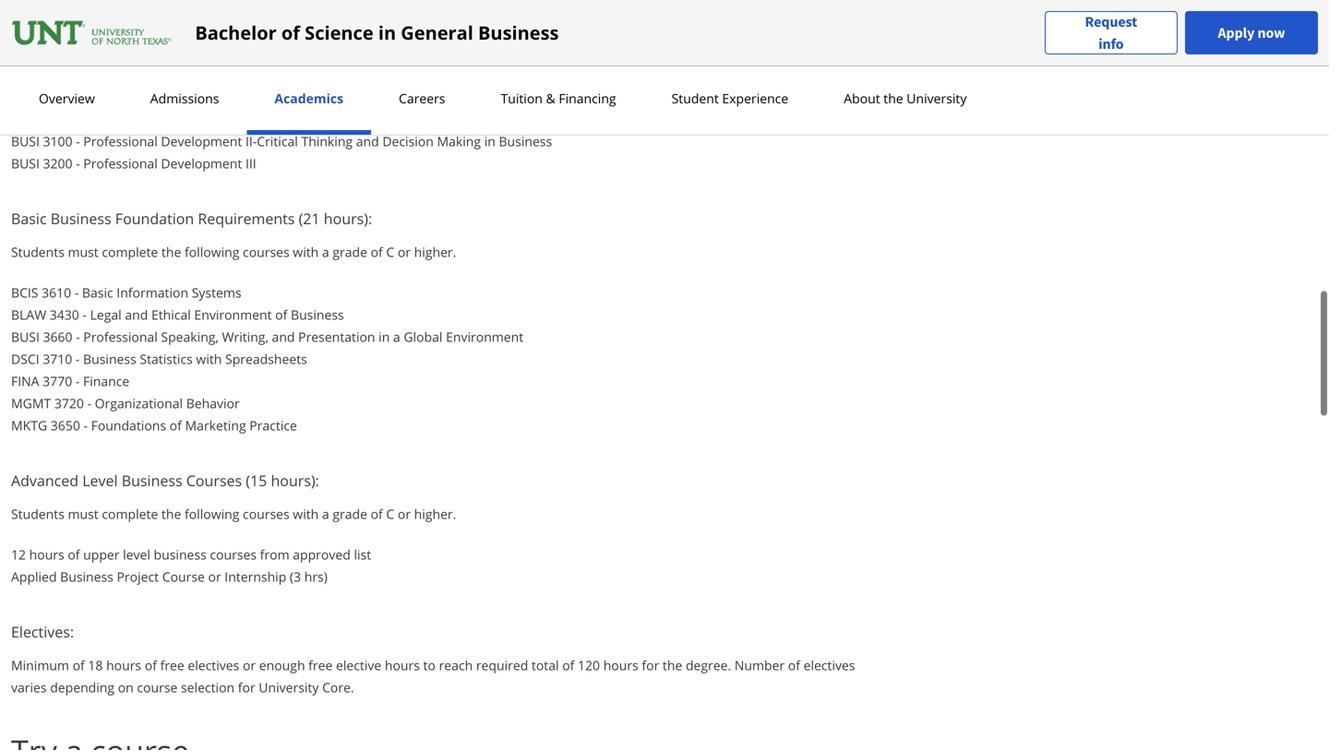 Task type: locate. For each thing, give the bounding box(es) containing it.
hours inside the 12 hours of upper level business courses from approved list applied business project course or internship (3 hrs)
[[29, 546, 64, 564]]

finance
[[83, 372, 129, 390]]

careers link
[[393, 90, 451, 107]]

0 vertical spatial with
[[293, 243, 319, 261]]

tuition
[[501, 90, 543, 107]]

must up 3610
[[68, 243, 99, 261]]

students down advanced
[[11, 505, 64, 523]]

fina
[[11, 372, 39, 390]]

apply now button
[[1185, 11, 1318, 54]]

1 horizontal spatial for
[[316, 110, 334, 128]]

for
[[316, 110, 334, 128], [642, 657, 659, 674], [238, 679, 255, 696]]

university of north texas image
[[11, 18, 173, 48]]

critical
[[257, 132, 298, 150]]

organizational
[[95, 395, 183, 412]]

electives up selection
[[188, 657, 239, 674]]

a up approved
[[322, 505, 329, 523]]

from
[[260, 546, 289, 564]]

hours): for advanced level business courses (15 hours):
[[271, 471, 319, 491]]

- right 1200
[[76, 110, 80, 128]]

0 vertical spatial grade
[[333, 243, 367, 261]]

the down foundation
[[161, 243, 181, 261]]

courses down requirements
[[243, 243, 290, 261]]

in inside bcis 3610 - basic information systems blaw 3430 - legal and ethical environment of business busi 3660 - professional speaking, writing, and presentation in a global environment dsci 3710 - business statistics with spreadsheets fina 3770 - finance mgmt 3720 - organizational behavior mktg 3650 - foundations of marketing practice
[[379, 328, 390, 346]]

busi 1200 - professional development i-strategies for business busi 3100 - professional development ii-critical thinking and decision making in business busi 3200 - professional development iii
[[11, 110, 552, 172]]

busi left 1200
[[11, 110, 40, 128]]

1 vertical spatial students must complete the following courses with a grade of c or higher.
[[11, 505, 456, 523]]

grade up presentation
[[333, 243, 367, 261]]

2 c from the top
[[386, 505, 394, 523]]

varies
[[11, 679, 47, 696]]

electives right the number
[[804, 657, 855, 674]]

university down enough
[[259, 679, 319, 696]]

busi up dsci at the top
[[11, 328, 40, 346]]

basic up legal
[[82, 284, 113, 301]]

2 free from the left
[[308, 657, 333, 674]]

course
[[137, 679, 178, 696]]

1 free from the left
[[160, 657, 184, 674]]

development down admissions
[[161, 132, 242, 150]]

courses left (15
[[186, 471, 242, 491]]

3650
[[51, 417, 80, 434]]

1 vertical spatial a
[[393, 328, 400, 346]]

about the university link
[[838, 90, 972, 107]]

1 vertical spatial must
[[68, 505, 99, 523]]

courses up admissions link
[[196, 35, 252, 55]]

professional up the overview
[[11, 35, 96, 55]]

1 vertical spatial (3
[[290, 568, 301, 586]]

0 vertical spatial following
[[185, 243, 239, 261]]

2 electives from the left
[[804, 657, 855, 674]]

with
[[293, 243, 319, 261], [196, 350, 222, 368], [293, 505, 319, 523]]

following down basic business foundation requirements (21 hours):
[[185, 243, 239, 261]]

following
[[185, 243, 239, 261], [185, 505, 239, 523]]

1 vertical spatial hours):
[[324, 209, 372, 228]]

students must complete the following courses with a grade of c or higher.
[[11, 243, 456, 261], [11, 505, 456, 523]]

bachelor
[[195, 20, 277, 45]]

free up 'course'
[[160, 657, 184, 674]]

2 vertical spatial courses
[[210, 546, 257, 564]]

with down speaking,
[[196, 350, 222, 368]]

0 horizontal spatial university
[[259, 679, 319, 696]]

1 must from the top
[[68, 243, 99, 261]]

1 vertical spatial complete
[[102, 505, 158, 523]]

2 horizontal spatial and
[[356, 132, 379, 150]]

grade
[[333, 243, 367, 261], [333, 505, 367, 523]]

courses up internship at the left bottom of page
[[210, 546, 257, 564]]

for right selection
[[238, 679, 255, 696]]

the inside minimum of 18 hours of free electives or enough free elective hours to reach required total of 120 hours for the degree. number of electives varies depending on course selection for university core.
[[663, 657, 682, 674]]

hours): up academics
[[273, 35, 321, 55]]

professional inside bcis 3610 - basic information systems blaw 3430 - legal and ethical environment of business busi 3660 - professional speaking, writing, and presentation in a global environment dsci 3710 - business statistics with spreadsheets fina 3770 - finance mgmt 3720 - organizational behavior mktg 3650 - foundations of marketing practice
[[83, 328, 158, 346]]

dsci
[[11, 350, 39, 368]]

professional down legal
[[83, 328, 158, 346]]

2 grade from the top
[[333, 505, 367, 523]]

courses down (15
[[243, 505, 290, 523]]

applied
[[11, 568, 57, 586]]

1 electives from the left
[[188, 657, 239, 674]]

speaking,
[[161, 328, 219, 346]]

business
[[154, 546, 207, 564]]

1 vertical spatial courses
[[243, 505, 290, 523]]

electives:
[[11, 622, 74, 642]]

1 vertical spatial university
[[259, 679, 319, 696]]

business up thinking
[[337, 110, 390, 128]]

with up approved
[[293, 505, 319, 523]]

1 vertical spatial in
[[484, 132, 496, 150]]

level
[[82, 471, 118, 491]]

0 vertical spatial a
[[322, 243, 329, 261]]

1 horizontal spatial (3
[[290, 568, 301, 586]]

1 vertical spatial grade
[[333, 505, 367, 523]]

(21
[[299, 209, 320, 228]]

bachelor of science in general business
[[195, 20, 559, 45]]

1 grade from the top
[[333, 243, 367, 261]]

business down the 3200
[[51, 209, 111, 228]]

reach
[[439, 657, 473, 674]]

must down the level
[[68, 505, 99, 523]]

professional down overview link
[[83, 110, 158, 128]]

0 vertical spatial higher.
[[414, 243, 456, 261]]

0 vertical spatial and
[[356, 132, 379, 150]]

-
[[76, 110, 80, 128], [76, 132, 80, 150], [76, 155, 80, 172], [75, 284, 79, 301], [83, 306, 87, 324], [76, 328, 80, 346], [76, 350, 80, 368], [76, 372, 80, 390], [87, 395, 91, 412], [84, 417, 88, 434]]

0 vertical spatial complete
[[102, 243, 158, 261]]

university right about
[[907, 90, 967, 107]]

4 busi from the top
[[11, 328, 40, 346]]

0 vertical spatial students
[[11, 243, 64, 261]]

0 horizontal spatial and
[[125, 306, 148, 324]]

or inside minimum of 18 hours of free electives or enough free elective hours to reach required total of 120 hours for the degree. number of electives varies depending on course selection for university core.
[[243, 657, 256, 674]]

the down advanced level business courses (15 hours):
[[161, 505, 181, 523]]

1 vertical spatial students
[[11, 505, 64, 523]]

3610
[[42, 284, 71, 301]]

academics
[[275, 90, 343, 107]]

a up presentation
[[322, 243, 329, 261]]

advanced
[[11, 471, 79, 491]]

or inside the 12 hours of upper level business courses from approved list applied business project course or internship (3 hrs)
[[208, 568, 221, 586]]

1 busi from the top
[[11, 110, 40, 128]]

1 horizontal spatial free
[[308, 657, 333, 674]]

mgmt
[[11, 395, 51, 412]]

grade up list
[[333, 505, 367, 523]]

1 vertical spatial with
[[196, 350, 222, 368]]

tuition & financing link
[[495, 90, 622, 107]]

hours): right (21
[[324, 209, 372, 228]]

basic inside bcis 3610 - basic information systems blaw 3430 - legal and ethical environment of business busi 3660 - professional speaking, writing, and presentation in a global environment dsci 3710 - business statistics with spreadsheets fina 3770 - finance mgmt 3720 - organizational behavior mktg 3650 - foundations of marketing practice
[[82, 284, 113, 301]]

1 following from the top
[[185, 243, 239, 261]]

in
[[378, 20, 396, 45], [484, 132, 496, 150], [379, 328, 390, 346]]

systems
[[192, 284, 241, 301]]

courses
[[243, 243, 290, 261], [243, 505, 290, 523], [210, 546, 257, 564]]

busi inside bcis 3610 - basic information systems blaw 3430 - legal and ethical environment of business busi 3660 - professional speaking, writing, and presentation in a global environment dsci 3710 - business statistics with spreadsheets fina 3770 - finance mgmt 3720 - organizational behavior mktg 3650 - foundations of marketing practice
[[11, 328, 40, 346]]

to
[[423, 657, 436, 674]]

business up finance in the left of the page
[[83, 350, 136, 368]]

(3
[[256, 35, 269, 55], [290, 568, 301, 586]]

0 vertical spatial for
[[316, 110, 334, 128]]

1 horizontal spatial environment
[[446, 328, 524, 346]]

basic business foundation requirements (21 hours):
[[11, 209, 372, 228]]

development up admissions
[[100, 35, 193, 55]]

complete down foundation
[[102, 243, 158, 261]]

1 vertical spatial c
[[386, 505, 394, 523]]

environment up writing,
[[194, 306, 272, 324]]

12 hours of upper level business courses from approved list applied business project course or internship (3 hrs)
[[11, 546, 371, 586]]

with down (21
[[293, 243, 319, 261]]

environment right global
[[446, 328, 524, 346]]

minimum of 18 hours of free electives or enough free elective hours to reach required total of 120 hours for the degree. number of electives varies depending on course selection for university core.
[[11, 657, 855, 696]]

selection
[[181, 679, 235, 696]]

of
[[281, 20, 300, 45], [371, 243, 383, 261], [275, 306, 287, 324], [170, 417, 182, 434], [371, 505, 383, 523], [68, 546, 80, 564], [73, 657, 85, 674], [145, 657, 157, 674], [562, 657, 575, 674], [788, 657, 800, 674]]

1 vertical spatial basic
[[82, 284, 113, 301]]

for inside busi 1200 - professional development i-strategies for business busi 3100 - professional development ii-critical thinking and decision making in business busi 3200 - professional development iii
[[316, 110, 334, 128]]

hours up applied
[[29, 546, 64, 564]]

and up spreadsheets
[[272, 328, 295, 346]]

minimum
[[11, 657, 69, 674]]

0 vertical spatial (3
[[256, 35, 269, 55]]

(3 up strategies
[[256, 35, 269, 55]]

request info button
[[1045, 11, 1178, 55]]

environment
[[194, 306, 272, 324], [446, 328, 524, 346]]

students must complete the following courses with a grade of c or higher. down (15
[[11, 505, 456, 523]]

(3 inside the 12 hours of upper level business courses from approved list applied business project course or internship (3 hrs)
[[290, 568, 301, 586]]

2 vertical spatial hours):
[[271, 471, 319, 491]]

business up tuition
[[478, 20, 559, 45]]

business up presentation
[[291, 306, 344, 324]]

or
[[398, 243, 411, 261], [398, 505, 411, 523], [208, 568, 221, 586], [243, 657, 256, 674]]

0 vertical spatial basic
[[11, 209, 47, 228]]

2 vertical spatial in
[[379, 328, 390, 346]]

0 vertical spatial university
[[907, 90, 967, 107]]

info
[[1099, 35, 1124, 53]]

1 vertical spatial higher.
[[414, 505, 456, 523]]

student experience link
[[666, 90, 794, 107]]

students must complete the following courses with a grade of c or higher. down requirements
[[11, 243, 456, 261]]

- right 3610
[[75, 284, 79, 301]]

request
[[1085, 12, 1137, 31]]

science
[[305, 20, 374, 45]]

university inside minimum of 18 hours of free electives or enough free elective hours to reach required total of 120 hours for the degree. number of electives varies depending on course selection for university core.
[[259, 679, 319, 696]]

core.
[[322, 679, 354, 696]]

for up thinking
[[316, 110, 334, 128]]

hours): right (15
[[271, 471, 319, 491]]

0 horizontal spatial for
[[238, 679, 255, 696]]

1 horizontal spatial electives
[[804, 657, 855, 674]]

3660
[[43, 328, 72, 346]]

3 busi from the top
[[11, 155, 40, 172]]

with inside bcis 3610 - basic information systems blaw 3430 - legal and ethical environment of business busi 3660 - professional speaking, writing, and presentation in a global environment dsci 3710 - business statistics with spreadsheets fina 3770 - finance mgmt 3720 - organizational behavior mktg 3650 - foundations of marketing practice
[[196, 350, 222, 368]]

3100
[[43, 132, 72, 150]]

1 vertical spatial environment
[[446, 328, 524, 346]]

business
[[478, 20, 559, 45], [337, 110, 390, 128], [499, 132, 552, 150], [51, 209, 111, 228], [291, 306, 344, 324], [83, 350, 136, 368], [122, 471, 182, 491], [60, 568, 113, 586]]

and left decision at the left of page
[[356, 132, 379, 150]]

2 vertical spatial for
[[238, 679, 255, 696]]

and down information
[[125, 306, 148, 324]]

a left global
[[393, 328, 400, 346]]

0 horizontal spatial electives
[[188, 657, 239, 674]]

1 vertical spatial following
[[185, 505, 239, 523]]

1 horizontal spatial university
[[907, 90, 967, 107]]

0 horizontal spatial free
[[160, 657, 184, 674]]

in right making
[[484, 132, 496, 150]]

iii
[[245, 155, 256, 172]]

development
[[100, 35, 193, 55], [161, 110, 242, 128], [161, 132, 242, 150], [161, 155, 242, 172]]

0 vertical spatial students must complete the following courses with a grade of c or higher.
[[11, 243, 456, 261]]

basic down the 3200
[[11, 209, 47, 228]]

free
[[160, 657, 184, 674], [308, 657, 333, 674]]

strategies
[[253, 110, 313, 128]]

professional development courses (3 hours):
[[11, 35, 321, 55]]

students
[[11, 243, 64, 261], [11, 505, 64, 523]]

busi
[[11, 110, 40, 128], [11, 132, 40, 150], [11, 155, 40, 172], [11, 328, 40, 346]]

2 horizontal spatial for
[[642, 657, 659, 674]]

2 must from the top
[[68, 505, 99, 523]]

the left degree. in the bottom right of the page
[[663, 657, 682, 674]]

and inside busi 1200 - professional development i-strategies for business busi 3100 - professional development ii-critical thinking and decision making in business busi 3200 - professional development iii
[[356, 132, 379, 150]]

in left global
[[379, 328, 390, 346]]

foundation
[[115, 209, 194, 228]]

0 vertical spatial must
[[68, 243, 99, 261]]

global
[[404, 328, 443, 346]]

1 horizontal spatial basic
[[82, 284, 113, 301]]

for left degree. in the bottom right of the page
[[642, 657, 659, 674]]

professional right the 3200
[[83, 155, 158, 172]]

request info
[[1085, 12, 1137, 53]]

(3 left hrs)
[[290, 568, 301, 586]]

business right the level
[[122, 471, 182, 491]]

3720
[[54, 395, 84, 412]]

students up the bcis
[[11, 243, 64, 261]]

1 horizontal spatial and
[[272, 328, 295, 346]]

hours):
[[273, 35, 321, 55], [324, 209, 372, 228], [271, 471, 319, 491]]

marketing
[[185, 417, 246, 434]]

now
[[1258, 24, 1285, 42]]

0 vertical spatial c
[[386, 243, 394, 261]]

free up core.
[[308, 657, 333, 674]]

1 complete from the top
[[102, 243, 158, 261]]

complete up level
[[102, 505, 158, 523]]

business down "upper"
[[60, 568, 113, 586]]

0 horizontal spatial environment
[[194, 306, 272, 324]]

busi left 3100
[[11, 132, 40, 150]]

upper
[[83, 546, 120, 564]]

hours left to
[[385, 657, 420, 674]]

busi left the 3200
[[11, 155, 40, 172]]

following up business
[[185, 505, 239, 523]]

in right science
[[378, 20, 396, 45]]



Task type: describe. For each thing, give the bounding box(es) containing it.
degree.
[[686, 657, 731, 674]]

- right 3660
[[76, 328, 80, 346]]

hours): for basic business foundation requirements (21 hours):
[[324, 209, 372, 228]]

development down admissions link
[[161, 110, 242, 128]]

2 students must complete the following courses with a grade of c or higher. from the top
[[11, 505, 456, 523]]

1200
[[43, 110, 72, 128]]

depending
[[50, 679, 115, 696]]

business inside the 12 hours of upper level business courses from approved list applied business project course or internship (3 hrs)
[[60, 568, 113, 586]]

ethical
[[151, 306, 191, 324]]

elective
[[336, 657, 381, 674]]

professional right 3100
[[83, 132, 158, 150]]

hours up on in the left bottom of the page
[[106, 657, 141, 674]]

- right 3770
[[76, 372, 80, 390]]

- right 3710
[[76, 350, 80, 368]]

3430
[[50, 306, 79, 324]]

required
[[476, 657, 528, 674]]

a inside bcis 3610 - basic information systems blaw 3430 - legal and ethical environment of business busi 3660 - professional speaking, writing, and presentation in a global environment dsci 3710 - business statistics with spreadsheets fina 3770 - finance mgmt 3720 - organizational behavior mktg 3650 - foundations of marketing practice
[[393, 328, 400, 346]]

student
[[672, 90, 719, 107]]

about
[[844, 90, 880, 107]]

- right 3430
[[83, 306, 87, 324]]

writing,
[[222, 328, 269, 346]]

development left the "iii"
[[161, 155, 242, 172]]

2 complete from the top
[[102, 505, 158, 523]]

bcis
[[11, 284, 38, 301]]

general
[[401, 20, 473, 45]]

decision
[[382, 132, 434, 150]]

(15
[[246, 471, 267, 491]]

3200
[[43, 155, 72, 172]]

behavior
[[186, 395, 240, 412]]

1 vertical spatial for
[[642, 657, 659, 674]]

project
[[117, 568, 159, 586]]

in inside busi 1200 - professional development i-strategies for business busi 3100 - professional development ii-critical thinking and decision making in business busi 3200 - professional development iii
[[484, 132, 496, 150]]

1 students from the top
[[11, 243, 64, 261]]

0 vertical spatial environment
[[194, 306, 272, 324]]

2 busi from the top
[[11, 132, 40, 150]]

apply
[[1218, 24, 1255, 42]]

1 vertical spatial courses
[[186, 471, 242, 491]]

statistics
[[140, 350, 193, 368]]

- right the 3200
[[76, 155, 80, 172]]

experience
[[722, 90, 788, 107]]

2 vertical spatial with
[[293, 505, 319, 523]]

0 vertical spatial courses
[[196, 35, 252, 55]]

level
[[123, 546, 150, 564]]

advanced level business courses (15 hours):
[[11, 471, 319, 491]]

overview link
[[33, 90, 100, 107]]

hrs)
[[304, 568, 328, 586]]

list
[[354, 546, 371, 564]]

presentation
[[298, 328, 375, 346]]

apply now
[[1218, 24, 1285, 42]]

academics link
[[269, 90, 349, 107]]

ii-
[[245, 132, 257, 150]]

making
[[437, 132, 481, 150]]

overview
[[39, 90, 95, 107]]

1 vertical spatial and
[[125, 306, 148, 324]]

2 higher. from the top
[[414, 505, 456, 523]]

hours right 120
[[603, 657, 639, 674]]

financing
[[559, 90, 616, 107]]

1 higher. from the top
[[414, 243, 456, 261]]

0 vertical spatial in
[[378, 20, 396, 45]]

admissions
[[150, 90, 219, 107]]

course
[[162, 568, 205, 586]]

1 students must complete the following courses with a grade of c or higher. from the top
[[11, 243, 456, 261]]

careers
[[399, 90, 445, 107]]

admissions link
[[145, 90, 225, 107]]

spreadsheets
[[225, 350, 307, 368]]

2 vertical spatial and
[[272, 328, 295, 346]]

about the university
[[844, 90, 967, 107]]

1 c from the top
[[386, 243, 394, 261]]

mktg
[[11, 417, 47, 434]]

- right '3720'
[[87, 395, 91, 412]]

0 horizontal spatial (3
[[256, 35, 269, 55]]

- right 3100
[[76, 132, 80, 150]]

120
[[578, 657, 600, 674]]

3770
[[43, 372, 72, 390]]

i-
[[245, 110, 253, 128]]

courses inside the 12 hours of upper level business courses from approved list applied business project course or internship (3 hrs)
[[210, 546, 257, 564]]

enough
[[259, 657, 305, 674]]

of inside the 12 hours of upper level business courses from approved list applied business project course or internship (3 hrs)
[[68, 546, 80, 564]]

approved
[[293, 546, 351, 564]]

thinking
[[301, 132, 353, 150]]

business down tuition
[[499, 132, 552, 150]]

0 horizontal spatial basic
[[11, 209, 47, 228]]

foundations
[[91, 417, 166, 434]]

requirements
[[198, 209, 295, 228]]

blaw
[[11, 306, 46, 324]]

on
[[118, 679, 134, 696]]

internship
[[225, 568, 286, 586]]

0 vertical spatial courses
[[243, 243, 290, 261]]

2 vertical spatial a
[[322, 505, 329, 523]]

the right about
[[884, 90, 903, 107]]

total
[[532, 657, 559, 674]]

18
[[88, 657, 103, 674]]

legal
[[90, 306, 122, 324]]

2 following from the top
[[185, 505, 239, 523]]

0 vertical spatial hours):
[[273, 35, 321, 55]]

student experience
[[672, 90, 788, 107]]

tuition & financing
[[501, 90, 616, 107]]

practice
[[249, 417, 297, 434]]

- right 3650
[[84, 417, 88, 434]]

2 students from the top
[[11, 505, 64, 523]]



Task type: vqa. For each thing, say whether or not it's contained in the screenshot.
Find your New Career
no



